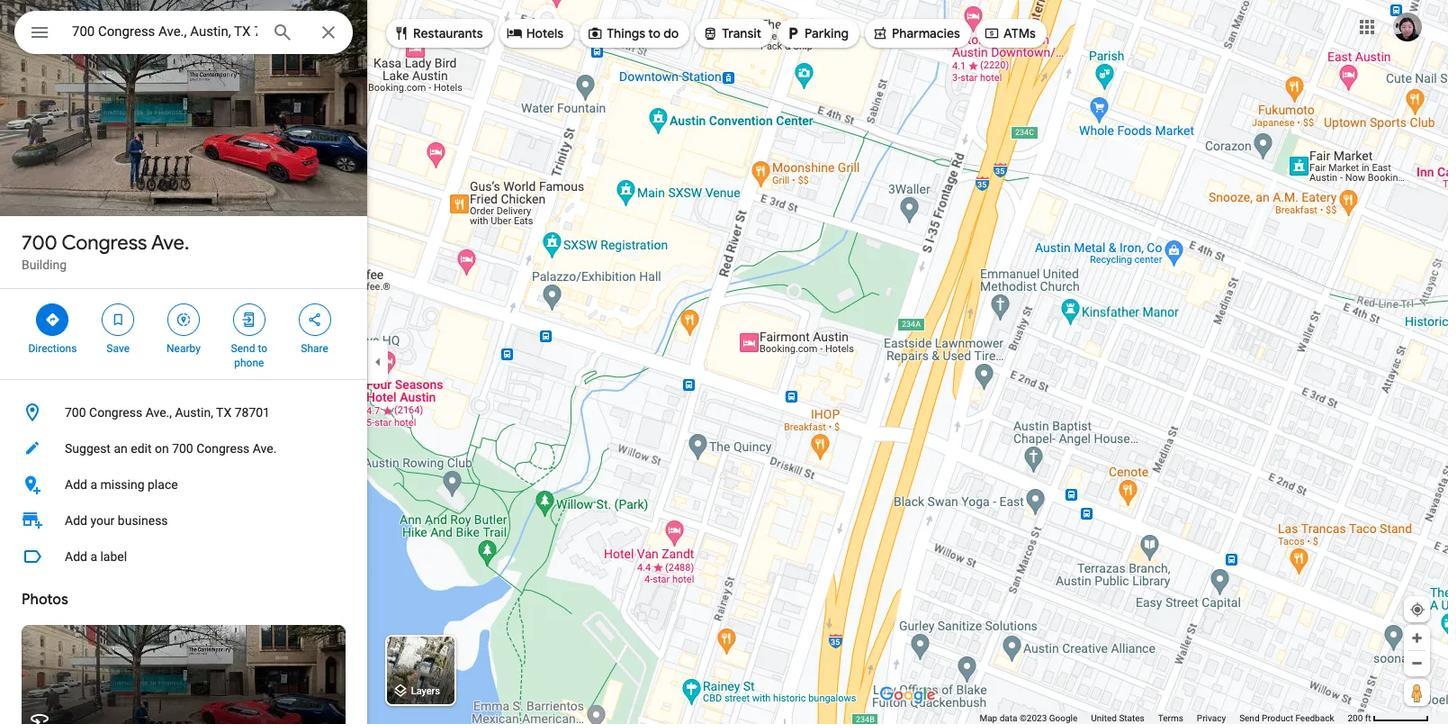 Task type: describe. For each thing, give the bounding box(es) containing it.
do
[[664, 25, 679, 41]]

to inside  things to do
[[649, 25, 661, 41]]

united
[[1092, 713, 1117, 723]]

700 congress ave., austin, tx 78701
[[65, 405, 270, 420]]

700 for ave.,
[[65, 405, 86, 420]]

congress inside button
[[196, 441, 250, 456]]

restaurants
[[413, 25, 483, 41]]

ave. inside button
[[253, 441, 277, 456]]

terms button
[[1159, 712, 1184, 724]]


[[241, 310, 257, 330]]

parking
[[805, 25, 849, 41]]

label
[[100, 549, 127, 564]]

 search field
[[14, 11, 353, 58]]

suggest
[[65, 441, 111, 456]]

on
[[155, 441, 169, 456]]

show street view coverage image
[[1405, 679, 1431, 706]]

product
[[1263, 713, 1294, 723]]

map
[[980, 713, 998, 723]]


[[110, 310, 126, 330]]

zoom in image
[[1411, 631, 1425, 645]]

add a label button
[[0, 539, 367, 575]]


[[785, 23, 802, 43]]

send for send product feedback
[[1240, 713, 1260, 723]]

save
[[107, 342, 130, 355]]


[[29, 20, 50, 45]]

 button
[[14, 11, 65, 58]]

google maps element
[[0, 0, 1449, 724]]

place
[[148, 477, 178, 492]]

things
[[607, 25, 646, 41]]

add your business
[[65, 513, 168, 528]]

700 congress ave. building
[[22, 231, 189, 272]]

phone
[[234, 357, 264, 369]]

 transit
[[703, 23, 762, 43]]

 hotels
[[507, 23, 564, 43]]

none field inside the '700 congress ave., austin, tx 78701' field
[[72, 21, 258, 42]]

nearby
[[167, 342, 201, 355]]

suggest an edit on 700 congress ave. button
[[0, 430, 367, 466]]

add your business link
[[0, 502, 367, 539]]

atms
[[1004, 25, 1036, 41]]


[[984, 23, 1000, 43]]

700 congress ave., austin, tx 78701 button
[[0, 394, 367, 430]]

©2023
[[1020, 713, 1048, 723]]

send for send to phone
[[231, 342, 255, 355]]

78701
[[235, 405, 270, 420]]


[[176, 310, 192, 330]]

feedback
[[1296, 713, 1335, 723]]

share
[[301, 342, 329, 355]]

zoom out image
[[1411, 656, 1425, 670]]

congress for ave.,
[[89, 405, 142, 420]]

 restaurants
[[394, 23, 483, 43]]

 atms
[[984, 23, 1036, 43]]

tx
[[216, 405, 232, 420]]

200 ft
[[1349, 713, 1372, 723]]

200 ft button
[[1349, 713, 1430, 723]]

google account: michele murakami  
(michele.murakami@adept.ai) image
[[1394, 12, 1423, 41]]

200
[[1349, 713, 1364, 723]]

layers
[[411, 686, 440, 697]]

united states button
[[1092, 712, 1145, 724]]

data
[[1000, 713, 1018, 723]]

ave.,
[[146, 405, 172, 420]]

terms
[[1159, 713, 1184, 723]]



Task type: locate. For each thing, give the bounding box(es) containing it.
congress inside 700 congress ave. building
[[62, 231, 147, 256]]

pharmacies
[[892, 25, 961, 41]]

add
[[65, 477, 87, 492], [65, 513, 87, 528], [65, 549, 87, 564]]

footer
[[980, 712, 1349, 724]]

congress down tx
[[196, 441, 250, 456]]

collapse side panel image
[[368, 352, 388, 372]]

austin,
[[175, 405, 213, 420]]

0 vertical spatial a
[[90, 477, 97, 492]]

send to phone
[[231, 342, 267, 369]]

united states
[[1092, 713, 1145, 723]]

700 up building
[[22, 231, 57, 256]]

 parking
[[785, 23, 849, 43]]

700 for ave.
[[22, 231, 57, 256]]


[[394, 23, 410, 43]]

0 vertical spatial congress
[[62, 231, 147, 256]]

1 a from the top
[[90, 477, 97, 492]]

states
[[1120, 713, 1145, 723]]

send product feedback button
[[1240, 712, 1335, 724]]

an
[[114, 441, 128, 456]]

0 vertical spatial to
[[649, 25, 661, 41]]

ft
[[1366, 713, 1372, 723]]

0 horizontal spatial send
[[231, 342, 255, 355]]

to inside send to phone
[[258, 342, 267, 355]]

actions for 700 congress ave. region
[[0, 289, 367, 379]]

2 add from the top
[[65, 513, 87, 528]]

add inside "button"
[[65, 549, 87, 564]]

map data ©2023 google
[[980, 713, 1078, 723]]

congress inside button
[[89, 405, 142, 420]]

0 horizontal spatial to
[[258, 342, 267, 355]]

1 horizontal spatial 700
[[65, 405, 86, 420]]

ave. up the  on the top left of page
[[151, 231, 189, 256]]

3 add from the top
[[65, 549, 87, 564]]

to left do
[[649, 25, 661, 41]]

transit
[[722, 25, 762, 41]]


[[703, 23, 719, 43]]

700 inside 700 congress ave., austin, tx 78701 button
[[65, 405, 86, 420]]

congress up an
[[89, 405, 142, 420]]

0 vertical spatial ave.
[[151, 231, 189, 256]]

1 horizontal spatial ave.
[[253, 441, 277, 456]]

to
[[649, 25, 661, 41], [258, 342, 267, 355]]

700 up the suggest
[[65, 405, 86, 420]]

1 vertical spatial add
[[65, 513, 87, 528]]

a inside button
[[90, 477, 97, 492]]

2 vertical spatial congress
[[196, 441, 250, 456]]


[[307, 310, 323, 330]]

add left the your
[[65, 513, 87, 528]]

1 add from the top
[[65, 477, 87, 492]]

0 vertical spatial send
[[231, 342, 255, 355]]

1 vertical spatial 700
[[65, 405, 86, 420]]

photos
[[22, 591, 68, 609]]

700 Congress Ave., Austin, TX 78701 field
[[14, 11, 353, 54]]

2 vertical spatial 700
[[172, 441, 193, 456]]

2 vertical spatial add
[[65, 549, 87, 564]]

0 vertical spatial add
[[65, 477, 87, 492]]

congress up building
[[62, 231, 147, 256]]

hotels
[[527, 25, 564, 41]]

missing
[[100, 477, 145, 492]]

add a label
[[65, 549, 127, 564]]

 things to do
[[587, 23, 679, 43]]

show your location image
[[1410, 602, 1426, 618]]


[[587, 23, 603, 43]]

your
[[90, 513, 115, 528]]

add for add your business
[[65, 513, 87, 528]]

send
[[231, 342, 255, 355], [1240, 713, 1260, 723]]

footer containing map data ©2023 google
[[980, 712, 1349, 724]]

add inside add a missing place button
[[65, 477, 87, 492]]

ave.
[[151, 231, 189, 256], [253, 441, 277, 456]]

700 inside suggest an edit on 700 congress ave. button
[[172, 441, 193, 456]]

 pharmacies
[[873, 23, 961, 43]]

a left label
[[90, 549, 97, 564]]


[[507, 23, 523, 43]]

edit
[[131, 441, 152, 456]]

add left label
[[65, 549, 87, 564]]

to up phone
[[258, 342, 267, 355]]

700 right on
[[172, 441, 193, 456]]

add down the suggest
[[65, 477, 87, 492]]

a left missing
[[90, 477, 97, 492]]

privacy
[[1198, 713, 1227, 723]]

google
[[1050, 713, 1078, 723]]

a
[[90, 477, 97, 492], [90, 549, 97, 564]]

add for add a label
[[65, 549, 87, 564]]

directions
[[28, 342, 77, 355]]

0 vertical spatial 700
[[22, 231, 57, 256]]

privacy button
[[1198, 712, 1227, 724]]

footer inside google maps element
[[980, 712, 1349, 724]]

700 congress ave. main content
[[0, 0, 367, 724]]

congress
[[62, 231, 147, 256], [89, 405, 142, 420], [196, 441, 250, 456]]

send inside send product feedback button
[[1240, 713, 1260, 723]]

a inside "button"
[[90, 549, 97, 564]]

1 vertical spatial ave.
[[253, 441, 277, 456]]

add inside add your business link
[[65, 513, 87, 528]]

None field
[[72, 21, 258, 42]]

add for add a missing place
[[65, 477, 87, 492]]

a for missing
[[90, 477, 97, 492]]

1 vertical spatial a
[[90, 549, 97, 564]]

building
[[22, 258, 67, 272]]

700
[[22, 231, 57, 256], [65, 405, 86, 420], [172, 441, 193, 456]]

send inside send to phone
[[231, 342, 255, 355]]

a for label
[[90, 549, 97, 564]]

2 a from the top
[[90, 549, 97, 564]]

send product feedback
[[1240, 713, 1335, 723]]

0 horizontal spatial 700
[[22, 231, 57, 256]]

suggest an edit on 700 congress ave.
[[65, 441, 277, 456]]

add a missing place
[[65, 477, 178, 492]]

business
[[118, 513, 168, 528]]

add a missing place button
[[0, 466, 367, 502]]

1 vertical spatial to
[[258, 342, 267, 355]]

send up phone
[[231, 342, 255, 355]]

0 horizontal spatial ave.
[[151, 231, 189, 256]]


[[873, 23, 889, 43]]

ave. down 78701
[[253, 441, 277, 456]]

ave. inside 700 congress ave. building
[[151, 231, 189, 256]]

send left product
[[1240, 713, 1260, 723]]

1 horizontal spatial send
[[1240, 713, 1260, 723]]

700 inside 700 congress ave. building
[[22, 231, 57, 256]]

congress for ave.
[[62, 231, 147, 256]]


[[44, 310, 61, 330]]

1 vertical spatial congress
[[89, 405, 142, 420]]

2 horizontal spatial 700
[[172, 441, 193, 456]]

1 horizontal spatial to
[[649, 25, 661, 41]]

1 vertical spatial send
[[1240, 713, 1260, 723]]



Task type: vqa. For each thing, say whether or not it's contained in the screenshot.
28,827
no



